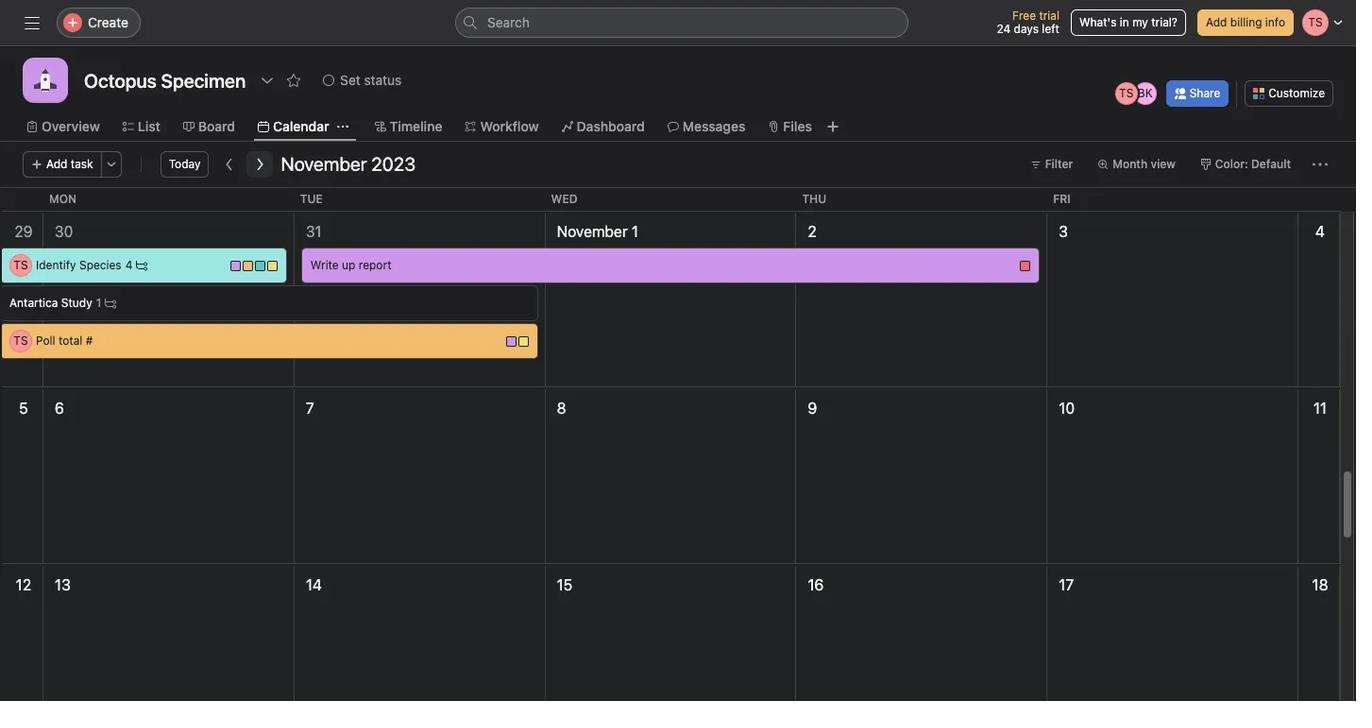 Task type: locate. For each thing, give the bounding box(es) containing it.
set status
[[340, 72, 402, 88]]

1 horizontal spatial add
[[1207, 15, 1228, 29]]

0 vertical spatial 4
[[1316, 223, 1326, 240]]

messages link
[[668, 116, 746, 137]]

1 vertical spatial leftcount image
[[105, 298, 116, 309]]

4 down more actions image
[[1316, 223, 1326, 240]]

0 vertical spatial november
[[281, 153, 367, 175]]

today
[[169, 157, 201, 171]]

create button
[[57, 8, 141, 38]]

files link
[[769, 116, 813, 137]]

add tab image
[[826, 119, 841, 134]]

leftcount image for 4
[[136, 260, 148, 271]]

search
[[488, 14, 530, 30]]

leftcount image
[[136, 260, 148, 271], [105, 298, 116, 309]]

1 vertical spatial 4
[[125, 258, 133, 272]]

info
[[1266, 15, 1286, 29]]

files
[[784, 118, 813, 134]]

leftcount image right study
[[105, 298, 116, 309]]

2023
[[372, 153, 416, 175]]

write up report
[[311, 258, 392, 272]]

month view button
[[1090, 151, 1185, 178]]

add
[[1207, 15, 1228, 29], [46, 157, 68, 171]]

previous month image
[[222, 157, 238, 172]]

november for november 1
[[557, 223, 628, 240]]

poll
[[36, 334, 55, 348]]

antartica
[[9, 296, 58, 310]]

antartica study
[[9, 296, 92, 310]]

total
[[59, 334, 83, 348]]

16
[[808, 576, 824, 593]]

3
[[1059, 223, 1069, 240]]

species
[[79, 258, 122, 272]]

#
[[86, 334, 93, 348]]

4 right "species"
[[125, 258, 133, 272]]

overview
[[42, 118, 100, 134]]

7
[[306, 400, 314, 417]]

1
[[632, 223, 639, 240], [96, 296, 101, 310]]

trial?
[[1152, 15, 1178, 29]]

what's in my trial?
[[1080, 15, 1178, 29]]

29
[[15, 223, 33, 240]]

1 horizontal spatial leftcount image
[[136, 260, 148, 271]]

add billing info
[[1207, 15, 1286, 29]]

ts left bk
[[1120, 86, 1134, 100]]

create
[[88, 14, 128, 30]]

board link
[[183, 116, 235, 137]]

workflow
[[480, 118, 539, 134]]

report
[[359, 258, 392, 272]]

add for add task
[[46, 157, 68, 171]]

2 vertical spatial ts
[[14, 334, 28, 348]]

november 2023
[[281, 153, 416, 175]]

1 vertical spatial add
[[46, 157, 68, 171]]

in
[[1120, 15, 1130, 29]]

0 vertical spatial ts
[[1120, 86, 1134, 100]]

write
[[311, 258, 339, 272]]

status
[[364, 72, 402, 88]]

0 horizontal spatial leftcount image
[[105, 298, 116, 309]]

8
[[557, 400, 566, 417]]

0 vertical spatial 1
[[632, 223, 639, 240]]

identify species
[[36, 258, 122, 272]]

rocket image
[[34, 69, 57, 92]]

None text field
[[79, 63, 251, 97]]

free
[[1013, 9, 1037, 23]]

0 vertical spatial add
[[1207, 15, 1228, 29]]

add left task
[[46, 157, 68, 171]]

workflow link
[[465, 116, 539, 137]]

1 vertical spatial 1
[[96, 296, 101, 310]]

identify
[[36, 258, 76, 272]]

0 vertical spatial leftcount image
[[136, 260, 148, 271]]

13
[[55, 576, 71, 593]]

0 horizontal spatial november
[[281, 153, 367, 175]]

color:
[[1216, 157, 1249, 171]]

11
[[1314, 400, 1328, 417]]

add task
[[46, 157, 93, 171]]

15
[[557, 576, 573, 593]]

free trial 24 days left
[[997, 9, 1060, 36]]

9
[[808, 400, 818, 417]]

4
[[1316, 223, 1326, 240], [125, 258, 133, 272]]

dashboard link
[[562, 116, 645, 137]]

ts down 29
[[14, 258, 28, 272]]

0 horizontal spatial 1
[[96, 296, 101, 310]]

ts
[[1120, 86, 1134, 100], [14, 258, 28, 272], [14, 334, 28, 348]]

add task button
[[23, 151, 102, 178]]

add for add billing info
[[1207, 15, 1228, 29]]

1 horizontal spatial 1
[[632, 223, 639, 240]]

0 horizontal spatial 4
[[125, 258, 133, 272]]

my
[[1133, 15, 1149, 29]]

november up tue
[[281, 153, 367, 175]]

default
[[1252, 157, 1292, 171]]

november 1
[[557, 223, 639, 240]]

add left billing in the right top of the page
[[1207, 15, 1228, 29]]

billing
[[1231, 15, 1263, 29]]

november
[[281, 153, 367, 175], [557, 223, 628, 240]]

0 horizontal spatial add
[[46, 157, 68, 171]]

november for november 2023
[[281, 153, 367, 175]]

color: default button
[[1192, 151, 1300, 178]]

set status button
[[315, 67, 410, 94]]

november down 'wed'
[[557, 223, 628, 240]]

ts left poll
[[14, 334, 28, 348]]

leftcount image right "species"
[[136, 260, 148, 271]]

1 vertical spatial november
[[557, 223, 628, 240]]

1 horizontal spatial november
[[557, 223, 628, 240]]



Task type: vqa. For each thing, say whether or not it's contained in the screenshot.
MORE ACTIONS image
yes



Task type: describe. For each thing, give the bounding box(es) containing it.
search list box
[[455, 8, 909, 38]]

18
[[1313, 576, 1329, 593]]

up
[[342, 258, 356, 272]]

study
[[61, 296, 92, 310]]

add to starred image
[[286, 73, 302, 88]]

tab actions image
[[337, 121, 348, 132]]

calendar link
[[258, 116, 329, 137]]

board
[[198, 118, 235, 134]]

what's in my trial? button
[[1071, 9, 1187, 36]]

more actions image
[[105, 159, 117, 170]]

6
[[55, 400, 64, 417]]

30
[[55, 223, 73, 240]]

share button
[[1167, 80, 1230, 107]]

today button
[[160, 151, 209, 178]]

31
[[306, 223, 322, 240]]

5
[[19, 400, 28, 417]]

bk
[[1138, 86, 1153, 100]]

messages
[[683, 118, 746, 134]]

expand sidebar image
[[25, 15, 40, 30]]

thu
[[803, 192, 827, 206]]

month
[[1113, 157, 1148, 171]]

10
[[1059, 400, 1075, 417]]

month view
[[1113, 157, 1176, 171]]

filter
[[1046, 157, 1074, 171]]

show options image
[[260, 73, 275, 88]]

customize button
[[1246, 80, 1334, 107]]

mon
[[49, 192, 77, 206]]

next month image
[[253, 157, 268, 172]]

set
[[340, 72, 361, 88]]

poll total #
[[36, 334, 93, 348]]

overview link
[[26, 116, 100, 137]]

add billing info button
[[1198, 9, 1295, 36]]

fri
[[1054, 192, 1071, 206]]

1 vertical spatial ts
[[14, 258, 28, 272]]

17
[[1059, 576, 1074, 593]]

list
[[138, 118, 160, 134]]

2
[[808, 223, 817, 240]]

tue
[[300, 192, 323, 206]]

timeline
[[390, 118, 443, 134]]

1 horizontal spatial 4
[[1316, 223, 1326, 240]]

task
[[71, 157, 93, 171]]

wed
[[551, 192, 578, 206]]

what's
[[1080, 15, 1117, 29]]

timeline link
[[375, 116, 443, 137]]

view
[[1151, 157, 1176, 171]]

14
[[306, 576, 322, 593]]

leftcount image for 1
[[105, 298, 116, 309]]

24
[[997, 22, 1011, 36]]

12
[[16, 576, 31, 593]]

trial
[[1040, 9, 1060, 23]]

customize
[[1269, 86, 1326, 100]]

filter button
[[1022, 151, 1082, 178]]

dashboard
[[577, 118, 645, 134]]

left
[[1043, 22, 1060, 36]]

color: default
[[1216, 157, 1292, 171]]

more actions image
[[1313, 157, 1329, 172]]

days
[[1014, 22, 1039, 36]]

calendar
[[273, 118, 329, 134]]

search button
[[455, 8, 909, 38]]

list link
[[123, 116, 160, 137]]



